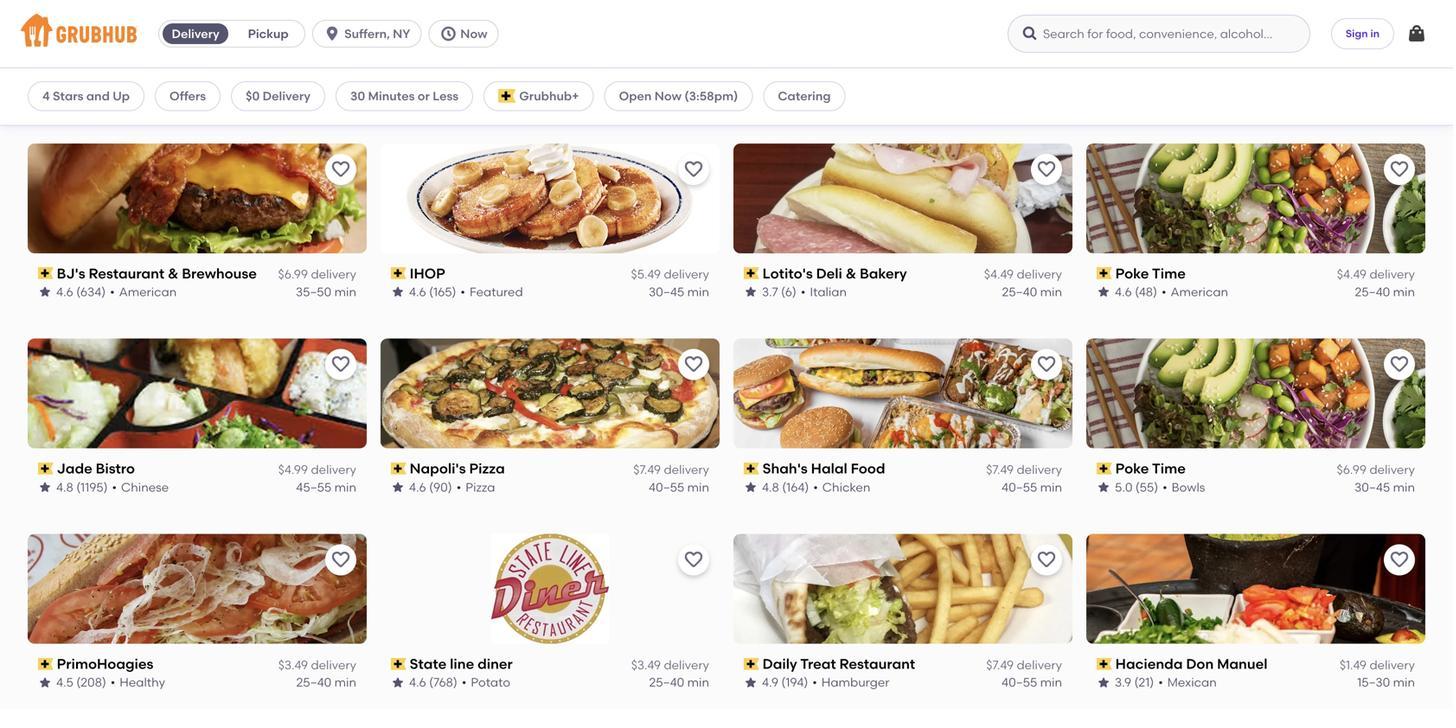 Task type: describe. For each thing, give the bounding box(es) containing it.
line
[[450, 656, 474, 673]]

poke for 5.0
[[1116, 460, 1149, 477]]

american for houlihan's
[[117, 89, 175, 104]]

(208)
[[76, 675, 106, 690]]

jade bistro
[[57, 460, 135, 477]]

25–40 min for deli
[[1002, 285, 1062, 299]]

4 stars and up
[[42, 89, 130, 103]]

state
[[410, 656, 447, 673]]

4.6 for ihop
[[409, 285, 426, 299]]

35–50 min for buffalo wild wings
[[649, 89, 709, 104]]

4.7
[[762, 89, 778, 104]]

$7.49 delivery for daily treat restaurant
[[987, 658, 1062, 673]]

delivery for 4.6 (48)
[[1370, 267, 1415, 282]]

svg image
[[1022, 25, 1039, 42]]

(332)
[[781, 89, 810, 104]]

american for bj's restaurant & brewhouse
[[119, 285, 177, 299]]

(21)
[[1135, 675, 1154, 690]]

4.5
[[56, 675, 73, 690]]

4.5 (208)
[[56, 675, 106, 690]]

4.8 (164)
[[762, 480, 809, 495]]

chinese
[[121, 480, 169, 495]]

• chicken for 4.8 (164)
[[814, 480, 871, 495]]

35–50 for buffalo wild wings
[[649, 89, 685, 104]]

mezze
[[818, 70, 861, 86]]

save this restaurant button for 4.8 (1195)
[[325, 349, 356, 380]]

buffalo
[[410, 70, 459, 86]]

save this restaurant image for bj's restaurant & brewhouse
[[330, 159, 351, 180]]

$7.49 delivery for napoli's pizza
[[634, 462, 709, 477]]

• for (1195)
[[112, 480, 117, 495]]

delivery for 5.0 (55)
[[1370, 462, 1415, 477]]

bj's restaurant & brewhouse logo image
[[28, 143, 367, 253]]

$1.49 delivery
[[1340, 658, 1415, 673]]

star icon image for 3.9 (21)
[[1097, 676, 1111, 690]]

30–45 for houlihan's
[[296, 89, 332, 104]]

delivery inside button
[[172, 26, 220, 41]]

4.9
[[762, 675, 779, 690]]

$6.99 delivery for &
[[278, 267, 356, 282]]

italian
[[810, 285, 847, 299]]

35–50 min for bj's restaurant & brewhouse
[[296, 285, 356, 299]]

daily treat restaurant logo image
[[734, 534, 1073, 644]]

subscription pass image for poke time
[[1097, 463, 1112, 475]]

star icon image for 4.9 (194)
[[744, 676, 758, 690]]

poke time for (55)
[[1116, 460, 1186, 477]]

• hamburger
[[813, 675, 890, 690]]

4.7 (332)
[[762, 89, 810, 104]]

save this restaurant image for shah's halal food
[[1036, 354, 1057, 375]]

or
[[418, 89, 430, 103]]

manuel
[[1217, 656, 1268, 673]]

main navigation navigation
[[0, 0, 1453, 68]]

• for (208)
[[111, 675, 115, 690]]

save this restaurant image for jade bistro
[[330, 354, 351, 375]]

save this restaurant button for 4.5 (208)
[[325, 545, 356, 576]]

save this restaurant image for lotito's deli & bakery
[[1036, 159, 1057, 180]]

2 horizontal spatial $6.99
[[1337, 462, 1367, 477]]

subscription pass image for shah's halal food
[[744, 463, 759, 475]]

25–40 for deli
[[1002, 285, 1038, 299]]

delivery for 3.9 (21)
[[1370, 658, 1415, 673]]

15–30
[[1358, 675, 1391, 690]]

buffalo wild wings
[[410, 70, 539, 86]]

(1195)
[[76, 480, 108, 495]]

daily
[[763, 656, 797, 673]]

$7.49 for napoli's pizza
[[634, 462, 661, 477]]

shah's
[[763, 460, 808, 477]]

treat
[[801, 656, 836, 673]]

4.6 (90)
[[409, 480, 452, 495]]

save this restaurant button for 3.9 (21)
[[1384, 545, 1415, 576]]

(104)
[[429, 89, 456, 104]]

time for bowls
[[1152, 460, 1186, 477]]

brewhouse
[[182, 265, 257, 282]]

and
[[86, 89, 110, 103]]

45–55 min
[[296, 480, 356, 495]]

4.6 (48)
[[1115, 285, 1158, 299]]

save this restaurant image for $7.49 delivery
[[683, 354, 704, 375]]

save this restaurant button for 4.6 (90)
[[678, 349, 709, 380]]

save this restaurant button for 4.6 (165)
[[678, 154, 709, 185]]

grill
[[864, 70, 892, 86]]

25–40 min for line
[[649, 675, 709, 690]]

subscription pass image for bj's restaurant & brewhouse
[[38, 267, 53, 280]]

save this restaurant image for daily treat restaurant
[[1036, 550, 1057, 571]]

$4.49 delivery for houlihan's
[[278, 72, 356, 86]]

subscription pass image for jade bistro
[[38, 463, 53, 475]]

bowls
[[1172, 480, 1206, 495]]

$4.49 for houlihan's
[[278, 72, 308, 86]]

delivery for 3.7 (6)
[[1017, 267, 1062, 282]]

30–45 for poke time
[[1355, 480, 1391, 495]]

save this restaurant button for 4.9 (194)
[[1031, 545, 1062, 576]]

sandwiches
[[470, 89, 540, 104]]

wild
[[462, 70, 493, 86]]

• american for bj's restaurant & brewhouse
[[110, 285, 177, 299]]

4.6 (634)
[[56, 285, 106, 299]]

• for (634)
[[110, 285, 115, 299]]

$7.49 for shah's halal food
[[987, 462, 1014, 477]]

(164)
[[782, 480, 809, 495]]

grubhub+
[[519, 89, 579, 103]]

hacienda don manuel logo image
[[1087, 534, 1426, 644]]

4.8 (150)
[[56, 89, 104, 104]]

(55)
[[1136, 480, 1159, 495]]

now button
[[429, 20, 506, 48]]

now inside 'button'
[[461, 26, 488, 41]]

• bowls
[[1163, 480, 1206, 495]]

pickup
[[248, 26, 289, 41]]

napoli's pizza
[[410, 460, 505, 477]]

$4.99
[[278, 462, 308, 477]]

food
[[851, 460, 885, 477]]

30 minutes or less
[[350, 89, 459, 103]]

sign
[[1346, 27, 1368, 40]]

4
[[42, 89, 50, 103]]

4.9 (194)
[[762, 675, 808, 690]]

up
[[113, 89, 130, 103]]

sign in
[[1346, 27, 1380, 40]]

3.7
[[762, 285, 778, 299]]

$0
[[246, 89, 260, 103]]

subscription pass image for state line diner
[[391, 658, 406, 670]]

(165)
[[429, 285, 456, 299]]

4.8 for jade bistro
[[56, 480, 73, 495]]

(768)
[[429, 675, 458, 690]]

(90)
[[429, 480, 452, 495]]

4.6 (165)
[[409, 285, 456, 299]]

$6.99 for wings
[[631, 72, 661, 86]]

25–40 for line
[[649, 675, 685, 690]]

35–50 for bj's restaurant & brewhouse
[[296, 285, 332, 299]]

suffern, ny button
[[312, 20, 429, 48]]

save this restaurant image for $5.49 delivery
[[683, 159, 704, 180]]

poke time logo image for • american
[[1087, 143, 1426, 253]]

minutes
[[368, 89, 415, 103]]

star icon image for 5.0 (55)
[[1097, 481, 1111, 494]]

subscription pass image for ihop
[[391, 267, 406, 280]]

napoli's pizza logo image
[[381, 339, 720, 449]]

subscription pass image for poke time
[[1097, 267, 1112, 280]]

$0 delivery
[[246, 89, 311, 103]]

min for 4.6 (634)
[[334, 285, 356, 299]]

min for 4.6 (90)
[[687, 480, 709, 495]]

subscription pass image for smyrna mezze grill
[[744, 72, 759, 84]]

chicken for 4.7 (332)
[[824, 89, 872, 104]]

4.8 for shah's halal food
[[762, 480, 779, 495]]

(3:58pm)
[[685, 89, 738, 103]]

star icon image for 4.4 (104)
[[391, 90, 405, 104]]

$6.99 delivery for wings
[[631, 72, 709, 86]]

featured
[[470, 285, 523, 299]]

subscription pass image for daily treat restaurant
[[744, 658, 759, 670]]

40–55 for daily treat restaurant
[[1002, 675, 1038, 690]]

hacienda
[[1116, 656, 1183, 673]]

pizza for • pizza
[[466, 480, 495, 495]]

• mexican
[[1159, 675, 1217, 690]]

$7.49 delivery for shah's halal food
[[987, 462, 1062, 477]]

don
[[1186, 656, 1214, 673]]

• chinese
[[112, 480, 169, 495]]

hacienda don manuel
[[1116, 656, 1268, 673]]

5.0 (55)
[[1115, 480, 1159, 495]]

$4.49 delivery for poke time
[[1337, 267, 1415, 282]]

0 vertical spatial restaurant
[[89, 265, 164, 282]]



Task type: locate. For each thing, give the bounding box(es) containing it.
• italian
[[801, 285, 847, 299]]

• right (634)
[[110, 285, 115, 299]]

1 vertical spatial restaurant
[[840, 656, 916, 673]]

0 vertical spatial 30–45
[[296, 89, 332, 104]]

star icon image left 3.7
[[744, 285, 758, 299]]

$3.49
[[278, 658, 308, 673], [631, 658, 661, 673]]

2 horizontal spatial 30–45 min
[[1355, 480, 1415, 495]]

0 horizontal spatial $3.49
[[278, 658, 308, 673]]

star icon image for 4.6 (48)
[[1097, 285, 1111, 299]]

open
[[619, 89, 652, 103]]

4.4 (104)
[[409, 89, 456, 104]]

svg image inside now 'button'
[[440, 25, 457, 42]]

delivery up offers
[[172, 26, 220, 41]]

2 poke from the top
[[1116, 460, 1149, 477]]

save this restaurant button for 4.6 (634)
[[325, 154, 356, 185]]

3.9
[[1115, 675, 1132, 690]]

0 horizontal spatial now
[[461, 26, 488, 41]]

min for 4.6 (768)
[[687, 675, 709, 690]]

pizza up • pizza
[[469, 460, 505, 477]]

state line diner
[[410, 656, 513, 673]]

2 & from the left
[[846, 265, 857, 282]]

2 poke time logo image from the top
[[1087, 339, 1426, 449]]

0 horizontal spatial &
[[168, 265, 179, 282]]

0 horizontal spatial 30–45 min
[[296, 89, 356, 104]]

•
[[108, 89, 113, 104], [461, 89, 465, 104], [815, 89, 820, 104], [110, 285, 115, 299], [461, 285, 465, 299], [801, 285, 806, 299], [1162, 285, 1167, 299], [112, 480, 117, 495], [457, 480, 461, 495], [814, 480, 818, 495], [1163, 480, 1168, 495], [111, 675, 115, 690], [462, 675, 467, 690], [813, 675, 817, 690], [1159, 675, 1163, 690]]

$4.99 delivery
[[278, 462, 356, 477]]

0 horizontal spatial 30–45
[[296, 89, 332, 104]]

sign in button
[[1331, 18, 1395, 49]]

2 horizontal spatial $4.49 delivery
[[1337, 267, 1415, 282]]

$3.49 delivery for primohoagies
[[278, 658, 356, 673]]

1 horizontal spatial &
[[846, 265, 857, 282]]

2 $3.49 from the left
[[631, 658, 661, 673]]

4.6 down bj's
[[56, 285, 73, 299]]

• for (104)
[[461, 89, 465, 104]]

1 horizontal spatial delivery
[[263, 89, 311, 103]]

1 $3.49 delivery from the left
[[278, 658, 356, 673]]

0 horizontal spatial 35–50 min
[[296, 285, 356, 299]]

catering
[[778, 89, 831, 103]]

• right (21)
[[1159, 675, 1163, 690]]

• down line
[[462, 675, 467, 690]]

1 poke from the top
[[1116, 265, 1149, 282]]

poke time up (48)
[[1116, 265, 1186, 282]]

• potato
[[462, 675, 511, 690]]

4.8
[[56, 89, 73, 104], [56, 480, 73, 495], [762, 480, 779, 495]]

0 horizontal spatial restaurant
[[89, 265, 164, 282]]

4.6 down the state
[[409, 675, 426, 690]]

$6.99 delivery
[[631, 72, 709, 86], [278, 267, 356, 282], [1337, 462, 1415, 477]]

2 vertical spatial $6.99 delivery
[[1337, 462, 1415, 477]]

40–55 for napoli's pizza
[[649, 480, 685, 495]]

1 vertical spatial • chicken
[[814, 480, 871, 495]]

svg image up buffalo
[[440, 25, 457, 42]]

0 horizontal spatial $6.99
[[278, 267, 308, 282]]

star icon image left 4.8 (1195)
[[38, 481, 52, 494]]

0 horizontal spatial $4.49 delivery
[[278, 72, 356, 86]]

25–40 min for time
[[1355, 285, 1415, 299]]

0 horizontal spatial $3.49 delivery
[[278, 658, 356, 673]]

• for (55)
[[1163, 480, 1168, 495]]

1 vertical spatial poke time
[[1116, 460, 1186, 477]]

american right (48)
[[1171, 285, 1229, 299]]

1 & from the left
[[168, 265, 179, 282]]

1 horizontal spatial $4.49 delivery
[[984, 267, 1062, 282]]

min
[[334, 89, 356, 104], [687, 89, 709, 104], [334, 285, 356, 299], [687, 285, 709, 299], [1040, 285, 1062, 299], [1393, 285, 1415, 299], [334, 480, 356, 495], [687, 480, 709, 495], [1040, 480, 1062, 495], [1393, 480, 1415, 495], [334, 675, 356, 690], [687, 675, 709, 690], [1040, 675, 1062, 690], [1393, 675, 1415, 690]]

5.0
[[1115, 480, 1133, 495]]

star icon image left the 4.6 (634)
[[38, 285, 52, 299]]

40–55
[[649, 480, 685, 495], [1002, 480, 1038, 495], [1002, 675, 1038, 690]]

delivery for 4.6 (634)
[[311, 267, 356, 282]]

1 horizontal spatial 35–50
[[649, 89, 685, 104]]

(194)
[[782, 675, 808, 690]]

chicken down halal
[[823, 480, 871, 495]]

save this restaurant button for 4.8 (164)
[[1031, 349, 1062, 380]]

• right (48)
[[1162, 285, 1167, 299]]

2 horizontal spatial 30–45
[[1355, 480, 1391, 495]]

0 horizontal spatial delivery
[[172, 26, 220, 41]]

4.8 for houlihan's
[[56, 89, 73, 104]]

subscription pass image for buffalo wild wings
[[391, 72, 406, 84]]

2 vertical spatial $6.99
[[1337, 462, 1367, 477]]

time
[[1152, 265, 1186, 282], [1152, 460, 1186, 477]]

star icon image for 4.6 (90)
[[391, 481, 405, 494]]

• for (150)
[[108, 89, 113, 104]]

$3.49 delivery
[[278, 658, 356, 673], [631, 658, 709, 673]]

1 horizontal spatial 30–45
[[649, 285, 685, 299]]

save this restaurant button for 3.7 (6)
[[1031, 154, 1062, 185]]

star icon image left 4.7
[[744, 90, 758, 104]]

svg image left suffern,
[[324, 25, 341, 42]]

0 vertical spatial poke
[[1116, 265, 1149, 282]]

lotito's
[[763, 265, 813, 282]]

4.6 left "(90)"
[[409, 480, 426, 495]]

min for 3.9 (21)
[[1393, 675, 1415, 690]]

subscription pass image for hacienda don manuel
[[1097, 658, 1112, 670]]

30–45 for ihop
[[649, 285, 685, 299]]

1 vertical spatial poke
[[1116, 460, 1149, 477]]

2 time from the top
[[1152, 460, 1186, 477]]

1 $3.49 from the left
[[278, 658, 308, 673]]

• sandwiches
[[461, 89, 540, 104]]

1 vertical spatial delivery
[[263, 89, 311, 103]]

$4.49 delivery for lotito's deli & bakery
[[984, 267, 1062, 282]]

svg image
[[1407, 23, 1428, 44], [324, 25, 341, 42], [440, 25, 457, 42]]

• for (768)
[[462, 675, 467, 690]]

• american
[[108, 89, 175, 104], [110, 285, 177, 299], [1162, 285, 1229, 299]]

chicken for 4.8 (164)
[[823, 480, 871, 495]]

4.8 down shah's on the bottom right
[[762, 480, 779, 495]]

ihop logo image
[[381, 143, 720, 253]]

• down treat
[[813, 675, 817, 690]]

2 vertical spatial 30–45
[[1355, 480, 1391, 495]]

pizza down napoli's pizza
[[466, 480, 495, 495]]

$5.49 delivery
[[631, 267, 709, 282]]

& left brewhouse
[[168, 265, 179, 282]]

chicken down mezze
[[824, 89, 872, 104]]

delivery
[[311, 72, 356, 86], [664, 72, 709, 86], [311, 267, 356, 282], [664, 267, 709, 282], [1017, 267, 1062, 282], [1370, 267, 1415, 282], [311, 462, 356, 477], [664, 462, 709, 477], [1017, 462, 1062, 477], [1370, 462, 1415, 477], [311, 658, 356, 673], [664, 658, 709, 673], [1017, 658, 1062, 673], [1370, 658, 1415, 673]]

30
[[350, 89, 365, 103]]

save this restaurant button
[[325, 154, 356, 185], [678, 154, 709, 185], [1031, 154, 1062, 185], [1384, 154, 1415, 185], [325, 349, 356, 380], [678, 349, 709, 380], [1031, 349, 1062, 380], [1384, 349, 1415, 380], [325, 545, 356, 576], [678, 545, 709, 576], [1031, 545, 1062, 576], [1384, 545, 1415, 576]]

$4.49 for lotito's deli & bakery
[[984, 267, 1014, 282]]

$1.49
[[1340, 658, 1367, 673]]

• healthy
[[111, 675, 165, 690]]

• for (332)
[[815, 89, 820, 104]]

• right "(90)"
[[457, 480, 461, 495]]

• for (164)
[[814, 480, 818, 495]]

star icon image left 5.0
[[1097, 481, 1111, 494]]

25–40 min
[[1002, 285, 1062, 299], [1355, 285, 1415, 299], [296, 675, 356, 690], [649, 675, 709, 690]]

• down bistro
[[112, 480, 117, 495]]

$7.49
[[634, 462, 661, 477], [987, 462, 1014, 477], [987, 658, 1014, 673]]

• down the primohoagies
[[111, 675, 115, 690]]

deli
[[816, 265, 843, 282]]

time up • bowls
[[1152, 460, 1186, 477]]

poke for 4.6
[[1116, 265, 1149, 282]]

30–45 min for houlihan's
[[296, 89, 356, 104]]

pizza for napoli's pizza
[[469, 460, 505, 477]]

(634)
[[76, 285, 106, 299]]

1 vertical spatial $6.99
[[278, 267, 308, 282]]

primohoagies logo image
[[28, 534, 367, 644]]

1 horizontal spatial svg image
[[440, 25, 457, 42]]

min for 4.6 (48)
[[1393, 285, 1415, 299]]

1 horizontal spatial $6.99
[[631, 72, 661, 86]]

bj's
[[57, 265, 85, 282]]

shah's halal food
[[763, 460, 885, 477]]

4.6 for bj's restaurant & brewhouse
[[56, 285, 73, 299]]

0 vertical spatial 30–45 min
[[296, 89, 356, 104]]

lotito's deli & bakery
[[763, 265, 907, 282]]

0 vertical spatial 35–50
[[649, 89, 685, 104]]

30–45 min for ihop
[[649, 285, 709, 299]]

• american for houlihan's
[[108, 89, 175, 104]]

• right (55)
[[1163, 480, 1168, 495]]

0 vertical spatial poke time logo image
[[1087, 143, 1426, 253]]

$7.49 for daily treat restaurant
[[987, 658, 1014, 673]]

• right (165)
[[461, 285, 465, 299]]

0 horizontal spatial $6.99 delivery
[[278, 267, 356, 282]]

• chicken down mezze
[[815, 89, 872, 104]]

star icon image for 4.5 (208)
[[38, 676, 52, 690]]

star icon image for 4.7 (332)
[[744, 90, 758, 104]]

now right 'open'
[[655, 89, 682, 103]]

4.6 left (48)
[[1115, 285, 1132, 299]]

1 horizontal spatial 30–45 min
[[649, 285, 709, 299]]

star icon image left stars at the top
[[38, 90, 52, 104]]

subscription pass image
[[391, 72, 406, 84], [744, 72, 759, 84], [38, 267, 53, 280], [391, 267, 406, 280], [744, 267, 759, 280], [1097, 267, 1112, 280], [38, 463, 53, 475], [744, 463, 759, 475], [744, 658, 759, 670]]

• for (165)
[[461, 285, 465, 299]]

now
[[461, 26, 488, 41], [655, 89, 682, 103]]

offers
[[170, 89, 206, 103]]

1 horizontal spatial $4.49
[[984, 267, 1014, 282]]

0 horizontal spatial 35–50
[[296, 285, 332, 299]]

1 vertical spatial $6.99 delivery
[[278, 267, 356, 282]]

bj's restaurant & brewhouse
[[57, 265, 257, 282]]

• right (6)
[[801, 285, 806, 299]]

save this restaurant button for 4.6 (48)
[[1384, 154, 1415, 185]]

1 horizontal spatial $3.49
[[631, 658, 661, 673]]

• for (194)
[[813, 675, 817, 690]]

delivery for 4.4 (104)
[[664, 72, 709, 86]]

save this restaurant image for $1.49 delivery
[[1389, 550, 1410, 571]]

2 vertical spatial 30–45 min
[[1355, 480, 1415, 495]]

Search for food, convenience, alcohol... search field
[[1008, 15, 1311, 53]]

save this restaurant image
[[683, 159, 704, 180], [1389, 159, 1410, 180], [683, 354, 704, 375], [1389, 354, 1410, 375], [330, 550, 351, 571], [1389, 550, 1410, 571]]

1 vertical spatial 30–45 min
[[649, 285, 709, 299]]

stars
[[53, 89, 83, 103]]

diner
[[478, 656, 513, 673]]

delivery for 4.6 (768)
[[664, 658, 709, 673]]

• right (150)
[[108, 89, 113, 104]]

$5.49
[[631, 267, 661, 282]]

1 horizontal spatial $3.49 delivery
[[631, 658, 709, 673]]

star icon image left 4.4
[[391, 90, 405, 104]]

40–55 for shah's halal food
[[1002, 480, 1038, 495]]

1 horizontal spatial $6.99 delivery
[[631, 72, 709, 86]]

4.6 (768)
[[409, 675, 458, 690]]

min for 4.8 (1195)
[[334, 480, 356, 495]]

0 vertical spatial chicken
[[824, 89, 872, 104]]

2 horizontal spatial $4.49
[[1337, 267, 1367, 282]]

(150)
[[76, 89, 104, 104]]

restaurant up hamburger
[[840, 656, 916, 673]]

1 vertical spatial now
[[655, 89, 682, 103]]

smyrna mezze grill link
[[744, 68, 1062, 88]]

lotito's deli & bakery logo image
[[734, 143, 1073, 253]]

time up (48)
[[1152, 265, 1186, 282]]

now up buffalo wild wings
[[461, 26, 488, 41]]

30–45 min for poke time
[[1355, 480, 1415, 495]]

potato
[[471, 675, 511, 690]]

0 horizontal spatial $4.49
[[278, 72, 308, 86]]

4.8 down jade
[[56, 480, 73, 495]]

4.6 down ihop
[[409, 285, 426, 299]]

• right less
[[461, 89, 465, 104]]

40–55 min for napoli's pizza
[[649, 480, 709, 495]]

poke time logo image
[[1087, 143, 1426, 253], [1087, 339, 1426, 449]]

• down smyrna mezze grill
[[815, 89, 820, 104]]

0 vertical spatial now
[[461, 26, 488, 41]]

star icon image left the 4.6 (165) at the top of the page
[[391, 285, 405, 299]]

• chicken down halal
[[814, 480, 871, 495]]

0 vertical spatial $6.99
[[631, 72, 661, 86]]

• american right (150)
[[108, 89, 175, 104]]

delivery for 4.8 (1195)
[[311, 462, 356, 477]]

40–55 min
[[649, 480, 709, 495], [1002, 480, 1062, 495], [1002, 675, 1062, 690]]

0 vertical spatial time
[[1152, 265, 1186, 282]]

delivery for 4.6 (165)
[[664, 267, 709, 282]]

2 $3.49 delivery from the left
[[631, 658, 709, 673]]

save this restaurant button for 4.6 (768)
[[678, 545, 709, 576]]

& for brewhouse
[[168, 265, 179, 282]]

• american for poke time
[[1162, 285, 1229, 299]]

star icon image left 4.8 (164)
[[744, 481, 758, 494]]

0 vertical spatial delivery
[[172, 26, 220, 41]]

1 horizontal spatial restaurant
[[840, 656, 916, 673]]

• american right (48)
[[1162, 285, 1229, 299]]

star icon image left 4.6 (48)
[[1097, 285, 1111, 299]]

0 vertical spatial • chicken
[[815, 89, 872, 104]]

1 vertical spatial pizza
[[466, 480, 495, 495]]

poke up 5.0 (55)
[[1116, 460, 1149, 477]]

• for (6)
[[801, 285, 806, 299]]

star icon image left "4.9"
[[744, 676, 758, 690]]

2 poke time from the top
[[1116, 460, 1186, 477]]

subscription pass image
[[38, 72, 53, 84], [391, 463, 406, 475], [1097, 463, 1112, 475], [38, 658, 53, 670], [391, 658, 406, 670], [1097, 658, 1112, 670]]

1 vertical spatial chicken
[[823, 480, 871, 495]]

bistro
[[96, 460, 135, 477]]

35–50 min
[[649, 89, 709, 104], [296, 285, 356, 299]]

subscription pass image inside smyrna mezze grill link
[[744, 72, 759, 84]]

delivery for 4.5 (208)
[[311, 658, 356, 673]]

0 vertical spatial pizza
[[469, 460, 505, 477]]

star icon image
[[38, 90, 52, 104], [391, 90, 405, 104], [744, 90, 758, 104], [38, 285, 52, 299], [391, 285, 405, 299], [744, 285, 758, 299], [1097, 285, 1111, 299], [38, 481, 52, 494], [391, 481, 405, 494], [744, 481, 758, 494], [1097, 481, 1111, 494], [38, 676, 52, 690], [391, 676, 405, 690], [744, 676, 758, 690], [1097, 676, 1111, 690]]

daily treat restaurant
[[763, 656, 916, 673]]

1 poke time logo image from the top
[[1087, 143, 1426, 253]]

time for american
[[1152, 265, 1186, 282]]

ny
[[393, 26, 410, 41]]

2 horizontal spatial $6.99 delivery
[[1337, 462, 1415, 477]]

star icon image left "3.9"
[[1097, 676, 1111, 690]]

• right (164)
[[814, 480, 818, 495]]

0 horizontal spatial svg image
[[324, 25, 341, 42]]

1 vertical spatial 35–50
[[296, 285, 332, 299]]

houlihan's
[[57, 70, 129, 86]]

min for 4.8 (150)
[[334, 89, 356, 104]]

(48)
[[1135, 285, 1158, 299]]

poke up 4.6 (48)
[[1116, 265, 1149, 282]]

save this restaurant image
[[330, 159, 351, 180], [1036, 159, 1057, 180], [330, 354, 351, 375], [1036, 354, 1057, 375], [683, 550, 704, 571], [1036, 550, 1057, 571]]

star icon image for 4.6 (768)
[[391, 676, 405, 690]]

delivery right '$0'
[[263, 89, 311, 103]]

(6)
[[781, 285, 797, 299]]

1 poke time from the top
[[1116, 265, 1186, 282]]

1 vertical spatial poke time logo image
[[1087, 339, 1426, 449]]

min for 3.7 (6)
[[1040, 285, 1062, 299]]

poke time up (55)
[[1116, 460, 1186, 477]]

• for (21)
[[1159, 675, 1163, 690]]

svg image inside suffern, ny button
[[324, 25, 341, 42]]

open now (3:58pm)
[[619, 89, 738, 103]]

american for poke time
[[1171, 285, 1229, 299]]

in
[[1371, 27, 1380, 40]]

grubhub plus flag logo image
[[498, 89, 516, 103]]

restaurant up (634)
[[89, 265, 164, 282]]

star icon image left 4.5
[[38, 676, 52, 690]]

1 time from the top
[[1152, 265, 1186, 282]]

poke time logo image for • bowls
[[1087, 339, 1426, 449]]

bakery
[[860, 265, 907, 282]]

4.6 for state line diner
[[409, 675, 426, 690]]

4.8 right 4
[[56, 89, 73, 104]]

jade bistro logo image
[[28, 339, 367, 449]]

1 vertical spatial 30–45
[[649, 285, 685, 299]]

star icon image left 4.6 (90)
[[391, 481, 405, 494]]

shah's halal food logo image
[[734, 339, 1073, 449]]

min for 5.0 (55)
[[1393, 480, 1415, 495]]

hamburger
[[822, 675, 890, 690]]

• chicken for 4.7 (332)
[[815, 89, 872, 104]]

1 vertical spatial 35–50 min
[[296, 285, 356, 299]]

delivery button
[[159, 20, 232, 48]]

25–40 for time
[[1355, 285, 1391, 299]]

$6.99 for &
[[278, 267, 308, 282]]

star icon image for 4.6 (634)
[[38, 285, 52, 299]]

1 vertical spatial time
[[1152, 460, 1186, 477]]

state line diner logo image
[[491, 534, 609, 644]]

mexican
[[1168, 675, 1217, 690]]

• featured
[[461, 285, 523, 299]]

american down bj's restaurant & brewhouse
[[119, 285, 177, 299]]

2 horizontal spatial svg image
[[1407, 23, 1428, 44]]

& right deli at the right top
[[846, 265, 857, 282]]

american right and
[[117, 89, 175, 104]]

$3.49 delivery for state line diner
[[631, 658, 709, 673]]

primohoagies
[[57, 656, 154, 673]]

0 vertical spatial $6.99 delivery
[[631, 72, 709, 86]]

0 vertical spatial 35–50 min
[[649, 89, 709, 104]]

min for 4.5 (208)
[[334, 675, 356, 690]]

healthy
[[120, 675, 165, 690]]

less
[[433, 89, 459, 103]]

$6.99
[[631, 72, 661, 86], [278, 267, 308, 282], [1337, 462, 1367, 477]]

& for bakery
[[846, 265, 857, 282]]

$7.49 delivery
[[634, 462, 709, 477], [987, 462, 1062, 477], [987, 658, 1062, 673]]

1 horizontal spatial 35–50 min
[[649, 89, 709, 104]]

save this restaurant image for $3.49 delivery
[[330, 550, 351, 571]]

pickup button
[[232, 20, 305, 48]]

15–30 min
[[1358, 675, 1415, 690]]

star icon image left 4.6 (768)
[[391, 676, 405, 690]]

• american down bj's restaurant & brewhouse
[[110, 285, 177, 299]]

$4.49
[[278, 72, 308, 86], [984, 267, 1014, 282], [1337, 267, 1367, 282]]

0 vertical spatial poke time
[[1116, 265, 1186, 282]]

delivery for 4.9 (194)
[[1017, 658, 1062, 673]]

1 horizontal spatial now
[[655, 89, 682, 103]]

• for (48)
[[1162, 285, 1167, 299]]

3.9 (21)
[[1115, 675, 1154, 690]]

svg image for suffern, ny
[[324, 25, 341, 42]]

min for 4.6 (165)
[[687, 285, 709, 299]]

svg image right "in"
[[1407, 23, 1428, 44]]



Task type: vqa. For each thing, say whether or not it's contained in the screenshot.


